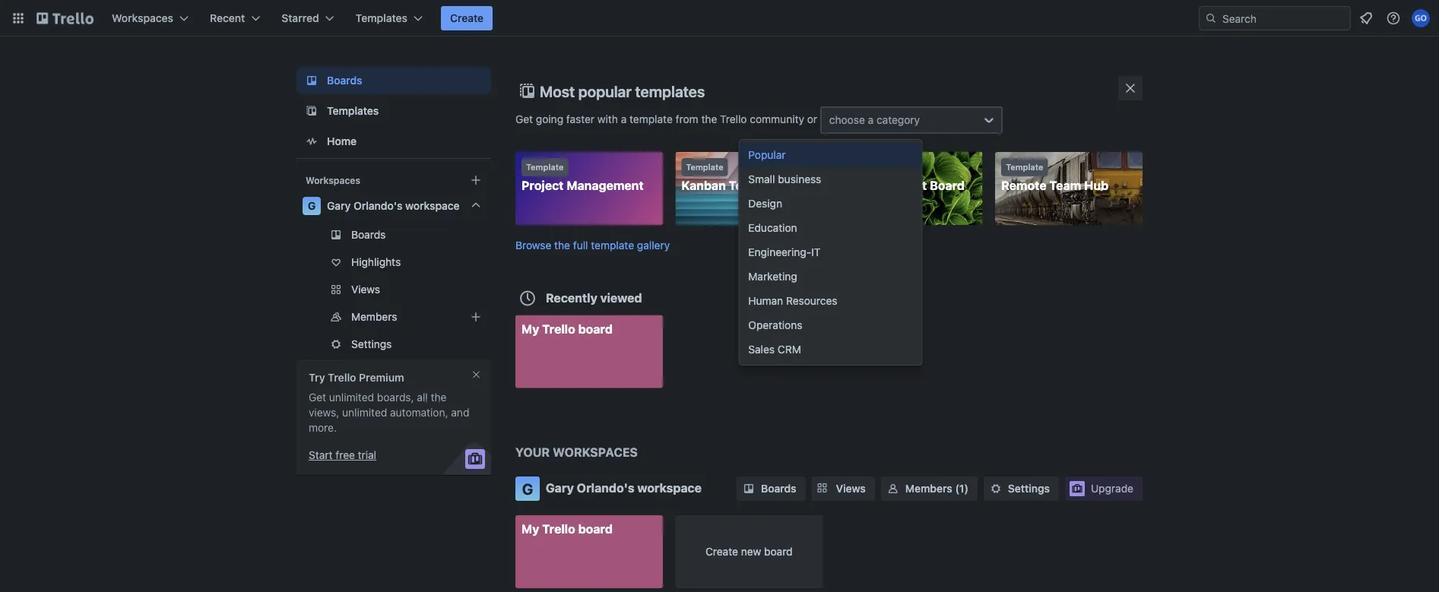 Task type: describe. For each thing, give the bounding box(es) containing it.
try
[[309, 371, 325, 384]]

browse
[[515, 239, 552, 251]]

start
[[309, 449, 333, 462]]

(1)
[[955, 482, 969, 495]]

0 vertical spatial workspace
[[405, 200, 460, 212]]

my for second my trello board link
[[522, 522, 539, 536]]

workspaces button
[[103, 6, 198, 30]]

sm image for settings
[[988, 481, 1004, 496]]

recent button
[[201, 6, 269, 30]]

0 vertical spatial views link
[[297, 278, 491, 302]]

most
[[540, 82, 575, 100]]

1 horizontal spatial gary orlando's workspace
[[546, 481, 702, 495]]

0 vertical spatial template
[[630, 113, 673, 125]]

project inside template simple project board
[[885, 178, 927, 193]]

team
[[1050, 178, 1081, 193]]

gallery
[[637, 239, 670, 251]]

small
[[748, 173, 775, 186]]

template project management
[[522, 162, 644, 193]]

free
[[336, 449, 355, 462]]

category
[[877, 114, 920, 126]]

0 vertical spatial unlimited
[[329, 391, 374, 404]]

1 horizontal spatial views
[[836, 482, 866, 495]]

popular
[[578, 82, 632, 100]]

choose
[[829, 114, 865, 126]]

highlights link
[[297, 250, 491, 274]]

and
[[451, 406, 469, 419]]

1 vertical spatial the
[[554, 239, 570, 251]]

2 sm image from the left
[[886, 481, 901, 496]]

management
[[567, 178, 644, 193]]

0 vertical spatial views
[[351, 283, 380, 296]]

1 vertical spatial g
[[522, 480, 533, 498]]

human resources
[[748, 295, 838, 307]]

gary orlando (garyorlando) image
[[1412, 9, 1430, 27]]

boards link for highlights
[[297, 223, 491, 247]]

most popular templates
[[540, 82, 705, 100]]

premium
[[359, 371, 404, 384]]

going
[[536, 113, 563, 125]]

1 horizontal spatial settings
[[1008, 482, 1050, 495]]

template for kanban
[[686, 162, 724, 172]]

browse the full template gallery link
[[515, 239, 670, 251]]

workspaces
[[553, 445, 638, 460]]

template up 'design'
[[729, 178, 783, 193]]

new
[[741, 546, 761, 558]]

popular
[[748, 149, 786, 161]]

0 vertical spatial gary orlando's workspace
[[327, 200, 460, 212]]

get inside try trello premium get unlimited boards, all the views, unlimited automation, and more.
[[309, 391, 326, 404]]

0 vertical spatial get
[[515, 113, 533, 125]]

members link
[[297, 305, 491, 329]]

0 horizontal spatial settings link
[[297, 332, 491, 357]]

search image
[[1205, 12, 1217, 24]]

kanban
[[682, 178, 726, 193]]

templates link
[[297, 97, 491, 125]]

template for remote
[[1006, 162, 1044, 172]]

home link
[[297, 128, 491, 155]]

automation,
[[390, 406, 448, 419]]

template simple project board
[[841, 162, 965, 193]]

community
[[750, 113, 804, 125]]

templates
[[635, 82, 705, 100]]

boards for highlights
[[351, 228, 386, 241]]

sales crm
[[748, 343, 801, 356]]

1 horizontal spatial gary
[[546, 481, 574, 495]]

1 vertical spatial unlimited
[[342, 406, 387, 419]]

template for project
[[526, 162, 564, 172]]

0 vertical spatial boards
[[327, 74, 362, 87]]

templates inside templates link
[[327, 105, 379, 117]]

my trello board for second my trello board link
[[522, 522, 613, 536]]

primary element
[[0, 0, 1439, 36]]

workspaces inside workspaces popup button
[[112, 12, 173, 24]]

upgrade
[[1091, 482, 1134, 495]]

2 vertical spatial board
[[764, 546, 793, 558]]

1 horizontal spatial workspaces
[[306, 175, 360, 186]]

human
[[748, 295, 783, 307]]

1 my trello board link from the top
[[515, 315, 663, 388]]

sm image for boards
[[741, 481, 757, 496]]

1 vertical spatial orlando's
[[577, 481, 635, 495]]

remote
[[1001, 178, 1047, 193]]

template for simple
[[846, 162, 884, 172]]

board image
[[303, 71, 321, 90]]

0 horizontal spatial a
[[621, 113, 627, 125]]

engineering-it
[[748, 246, 821, 259]]

templates button
[[346, 6, 432, 30]]

create for create new board
[[706, 546, 738, 558]]

boards for views
[[761, 482, 796, 495]]

add image
[[467, 308, 485, 326]]

members for members
[[351, 311, 397, 323]]

resources
[[786, 295, 838, 307]]

home
[[327, 135, 357, 148]]



Task type: locate. For each thing, give the bounding box(es) containing it.
1 vertical spatial views
[[836, 482, 866, 495]]

project left board
[[885, 178, 927, 193]]

0 vertical spatial g
[[308, 200, 316, 212]]

2 my trello board from the top
[[522, 522, 613, 536]]

2 vertical spatial boards
[[761, 482, 796, 495]]

template up remote
[[1006, 162, 1044, 172]]

template down the templates
[[630, 113, 673, 125]]

boards right board icon
[[327, 74, 362, 87]]

business
[[778, 173, 821, 186]]

0 vertical spatial board
[[578, 322, 613, 336]]

0 vertical spatial settings
[[351, 338, 392, 351]]

my for second my trello board link from the bottom of the page
[[522, 322, 539, 336]]

unlimited
[[329, 391, 374, 404], [342, 406, 387, 419]]

1 vertical spatial settings link
[[984, 477, 1059, 501]]

0 horizontal spatial gary
[[327, 200, 351, 212]]

members
[[351, 311, 397, 323], [905, 482, 953, 495]]

open information menu image
[[1386, 11, 1401, 26]]

a right the choose
[[868, 114, 874, 126]]

0 vertical spatial my trello board
[[522, 322, 613, 336]]

1 vertical spatial create
[[706, 546, 738, 558]]

1 horizontal spatial get
[[515, 113, 533, 125]]

get left going
[[515, 113, 533, 125]]

create a workspace image
[[467, 171, 485, 189]]

0 vertical spatial my trello board link
[[515, 315, 663, 388]]

0 vertical spatial gary
[[327, 200, 351, 212]]

create for create
[[450, 12, 484, 24]]

boards up highlights
[[351, 228, 386, 241]]

boards,
[[377, 391, 414, 404]]

members left (1)
[[905, 482, 953, 495]]

1 vertical spatial boards
[[351, 228, 386, 241]]

0 horizontal spatial project
[[522, 178, 564, 193]]

g down home icon
[[308, 200, 316, 212]]

template inside template simple project board
[[846, 162, 884, 172]]

0 horizontal spatial views link
[[297, 278, 491, 302]]

gary down home
[[327, 200, 351, 212]]

0 horizontal spatial the
[[431, 391, 447, 404]]

board for second my trello board link
[[578, 522, 613, 536]]

recent
[[210, 12, 245, 24]]

0 horizontal spatial create
[[450, 12, 484, 24]]

1 horizontal spatial sm image
[[886, 481, 901, 496]]

2 project from the left
[[885, 178, 927, 193]]

project up the "browse"
[[522, 178, 564, 193]]

create new board
[[706, 546, 793, 558]]

starred button
[[272, 6, 343, 30]]

or
[[807, 113, 817, 125]]

board
[[930, 178, 965, 193]]

templates
[[356, 12, 408, 24], [327, 105, 379, 117]]

1 vertical spatial my trello board link
[[515, 515, 663, 588]]

the
[[701, 113, 717, 125], [554, 239, 570, 251], [431, 391, 447, 404]]

the inside try trello premium get unlimited boards, all the views, unlimited automation, and more.
[[431, 391, 447, 404]]

boards link
[[297, 67, 491, 94], [297, 223, 491, 247], [737, 477, 806, 501]]

unlimited up views,
[[329, 391, 374, 404]]

g
[[308, 200, 316, 212], [522, 480, 533, 498]]

settings link down members link
[[297, 332, 491, 357]]

template
[[630, 113, 673, 125], [591, 239, 634, 251]]

0 horizontal spatial settings
[[351, 338, 392, 351]]

0 vertical spatial orlando's
[[354, 200, 403, 212]]

0 horizontal spatial gary orlando's workspace
[[327, 200, 460, 212]]

get going faster with a template from the trello community or
[[515, 113, 820, 125]]

0 notifications image
[[1357, 9, 1375, 27]]

0 horizontal spatial g
[[308, 200, 316, 212]]

1 project from the left
[[522, 178, 564, 193]]

1 vertical spatial my
[[522, 522, 539, 536]]

1 vertical spatial boards link
[[297, 223, 491, 247]]

project
[[522, 178, 564, 193], [885, 178, 927, 193]]

board for second my trello board link from the bottom of the page
[[578, 322, 613, 336]]

template up 'simple'
[[846, 162, 884, 172]]

0 horizontal spatial get
[[309, 391, 326, 404]]

1 horizontal spatial create
[[706, 546, 738, 558]]

views,
[[309, 406, 339, 419]]

orlando's up highlights
[[354, 200, 403, 212]]

3 sm image from the left
[[988, 481, 1004, 496]]

more.
[[309, 422, 337, 434]]

1 horizontal spatial workspace
[[637, 481, 702, 495]]

views
[[351, 283, 380, 296], [836, 482, 866, 495]]

my trello board link
[[515, 315, 663, 388], [515, 515, 663, 588]]

gary
[[327, 200, 351, 212], [546, 481, 574, 495]]

highlights
[[351, 256, 401, 268]]

templates right starred popup button
[[356, 12, 408, 24]]

sales
[[748, 343, 775, 356]]

templates inside the templates dropdown button
[[356, 12, 408, 24]]

back to home image
[[36, 6, 94, 30]]

1 vertical spatial views link
[[812, 477, 875, 501]]

try trello premium get unlimited boards, all the views, unlimited automation, and more.
[[309, 371, 469, 434]]

faster
[[566, 113, 595, 125]]

1 vertical spatial my trello board
[[522, 522, 613, 536]]

your
[[515, 445, 550, 460]]

settings link right (1)
[[984, 477, 1059, 501]]

0 horizontal spatial views
[[351, 283, 380, 296]]

1 vertical spatial template
[[591, 239, 634, 251]]

1 horizontal spatial orlando's
[[577, 481, 635, 495]]

0 horizontal spatial workspaces
[[112, 12, 173, 24]]

2 my from the top
[[522, 522, 539, 536]]

from
[[676, 113, 698, 125]]

g down your
[[522, 480, 533, 498]]

1 vertical spatial members
[[905, 482, 953, 495]]

template
[[526, 162, 564, 172], [686, 162, 724, 172], [846, 162, 884, 172], [1006, 162, 1044, 172], [729, 178, 783, 193]]

1 vertical spatial workspaces
[[306, 175, 360, 186]]

create inside button
[[450, 12, 484, 24]]

template kanban template
[[682, 162, 783, 193]]

1 vertical spatial workspace
[[637, 481, 702, 495]]

recently
[[546, 290, 598, 305]]

views link
[[297, 278, 491, 302], [812, 477, 875, 501]]

small business
[[748, 173, 821, 186]]

template board image
[[303, 102, 321, 120]]

crm
[[778, 343, 801, 356]]

create button
[[441, 6, 493, 30]]

1 horizontal spatial a
[[868, 114, 874, 126]]

education
[[748, 222, 797, 234]]

2 horizontal spatial sm image
[[988, 481, 1004, 496]]

1 horizontal spatial members
[[905, 482, 953, 495]]

0 vertical spatial members
[[351, 311, 397, 323]]

the right the "from" on the top
[[701, 113, 717, 125]]

gary down your workspaces
[[546, 481, 574, 495]]

home image
[[303, 132, 321, 151]]

browse the full template gallery
[[515, 239, 670, 251]]

create
[[450, 12, 484, 24], [706, 546, 738, 558]]

members for members (1)
[[905, 482, 953, 495]]

0 vertical spatial create
[[450, 12, 484, 24]]

get
[[515, 113, 533, 125], [309, 391, 326, 404]]

1 horizontal spatial views link
[[812, 477, 875, 501]]

1 horizontal spatial project
[[885, 178, 927, 193]]

your workspaces
[[515, 445, 638, 460]]

template right full
[[591, 239, 634, 251]]

boards link up new
[[737, 477, 806, 501]]

gary orlando's workspace down 'workspaces'
[[546, 481, 702, 495]]

boards link for views
[[737, 477, 806, 501]]

2 horizontal spatial the
[[701, 113, 717, 125]]

all
[[417, 391, 428, 404]]

1 horizontal spatial the
[[554, 239, 570, 251]]

1 my trello board from the top
[[522, 322, 613, 336]]

a
[[621, 113, 627, 125], [868, 114, 874, 126]]

template up the kanban
[[686, 162, 724, 172]]

members (1)
[[905, 482, 969, 495]]

settings right (1)
[[1008, 482, 1050, 495]]

1 vertical spatial get
[[309, 391, 326, 404]]

the left full
[[554, 239, 570, 251]]

marketing
[[748, 270, 797, 283]]

start free trial
[[309, 449, 376, 462]]

it
[[811, 246, 821, 259]]

1 vertical spatial board
[[578, 522, 613, 536]]

trial
[[358, 449, 376, 462]]

1 sm image from the left
[[741, 481, 757, 496]]

0 vertical spatial workspaces
[[112, 12, 173, 24]]

settings up premium
[[351, 338, 392, 351]]

template down going
[[526, 162, 564, 172]]

hub
[[1084, 178, 1109, 193]]

0 vertical spatial the
[[701, 113, 717, 125]]

choose a category
[[829, 114, 920, 126]]

boards link up templates link
[[297, 67, 491, 94]]

gary orlando's workspace
[[327, 200, 460, 212], [546, 481, 702, 495]]

workspaces
[[112, 12, 173, 24], [306, 175, 360, 186]]

1 my from the top
[[522, 322, 539, 336]]

2 vertical spatial the
[[431, 391, 447, 404]]

viewed
[[600, 290, 642, 305]]

1 vertical spatial templates
[[327, 105, 379, 117]]

design
[[748, 197, 782, 210]]

trello
[[720, 113, 747, 125], [542, 322, 575, 336], [328, 371, 356, 384], [542, 522, 575, 536]]

full
[[573, 239, 588, 251]]

settings
[[351, 338, 392, 351], [1008, 482, 1050, 495]]

0 vertical spatial settings link
[[297, 332, 491, 357]]

get up views,
[[309, 391, 326, 404]]

0 horizontal spatial sm image
[[741, 481, 757, 496]]

a right with on the top
[[621, 113, 627, 125]]

the for try trello premium get unlimited boards, all the views, unlimited automation, and more.
[[431, 391, 447, 404]]

project inside "template project management"
[[522, 178, 564, 193]]

sm image up create new board
[[741, 481, 757, 496]]

sm image right (1)
[[988, 481, 1004, 496]]

boards link up highlights link
[[297, 223, 491, 247]]

starred
[[282, 12, 319, 24]]

1 vertical spatial gary
[[546, 481, 574, 495]]

upgrade button
[[1065, 477, 1143, 501]]

0 horizontal spatial members
[[351, 311, 397, 323]]

sm image
[[741, 481, 757, 496], [886, 481, 901, 496], [988, 481, 1004, 496]]

0 horizontal spatial workspace
[[405, 200, 460, 212]]

1 horizontal spatial g
[[522, 480, 533, 498]]

unlimited down boards,
[[342, 406, 387, 419]]

2 vertical spatial boards link
[[737, 477, 806, 501]]

trello inside try trello premium get unlimited boards, all the views, unlimited automation, and more.
[[328, 371, 356, 384]]

recently viewed
[[546, 290, 642, 305]]

sm image left the members (1)
[[886, 481, 901, 496]]

operations
[[748, 319, 803, 331]]

simple
[[841, 178, 882, 193]]

0 vertical spatial boards link
[[297, 67, 491, 94]]

members down highlights
[[351, 311, 397, 323]]

the for get going faster with a template from the trello community or
[[701, 113, 717, 125]]

start free trial button
[[309, 448, 376, 463]]

with
[[598, 113, 618, 125]]

1 vertical spatial settings
[[1008, 482, 1050, 495]]

0 vertical spatial my
[[522, 322, 539, 336]]

1 vertical spatial gary orlando's workspace
[[546, 481, 702, 495]]

template remote team hub
[[1001, 162, 1109, 193]]

0 horizontal spatial orlando's
[[354, 200, 403, 212]]

engineering-
[[748, 246, 811, 259]]

gary orlando's workspace up highlights link
[[327, 200, 460, 212]]

boards up new
[[761, 482, 796, 495]]

0 vertical spatial templates
[[356, 12, 408, 24]]

orlando's down 'workspaces'
[[577, 481, 635, 495]]

templates up home
[[327, 105, 379, 117]]

template inside "template project management"
[[526, 162, 564, 172]]

2 my trello board link from the top
[[515, 515, 663, 588]]

the right all
[[431, 391, 447, 404]]

my trello board for second my trello board link from the bottom of the page
[[522, 322, 613, 336]]

my
[[522, 322, 539, 336], [522, 522, 539, 536]]

Search field
[[1217, 7, 1350, 30]]

template inside template remote team hub
[[1006, 162, 1044, 172]]

1 horizontal spatial settings link
[[984, 477, 1059, 501]]



Task type: vqa. For each thing, say whether or not it's contained in the screenshot.
the
yes



